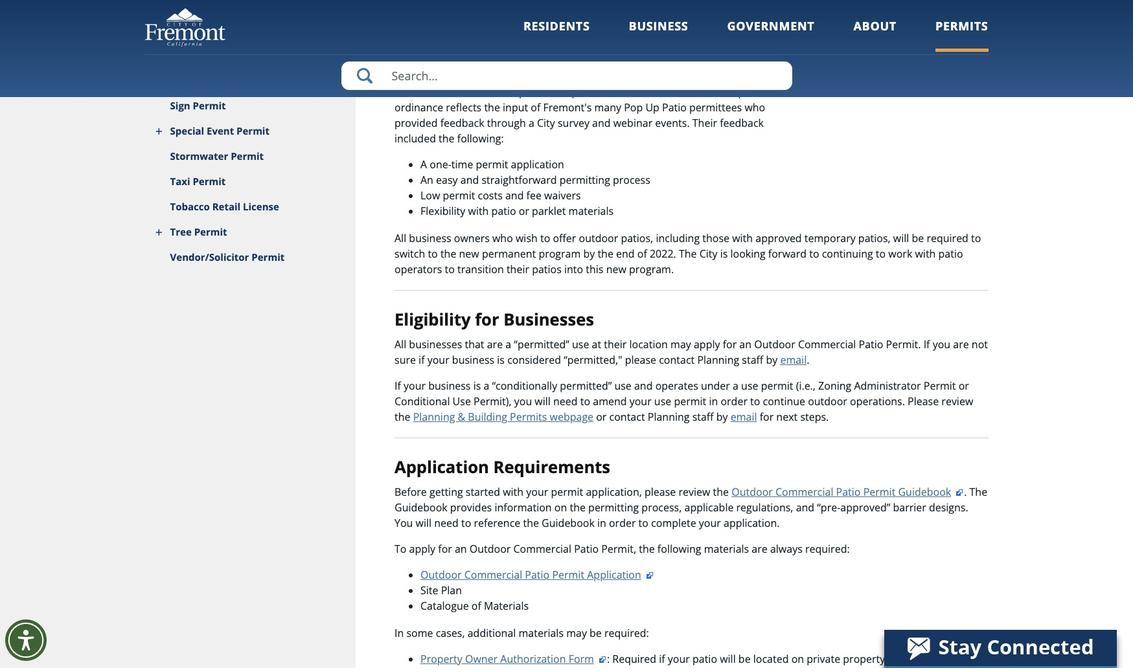 Task type: vqa. For each thing, say whether or not it's contained in the screenshot.
THROUGH
yes



Task type: locate. For each thing, give the bounding box(es) containing it.
1 horizontal spatial process
[[613, 173, 651, 187]]

0 vertical spatial provides
[[615, 69, 656, 84]]

program
[[539, 247, 581, 261]]

0 horizontal spatial are
[[487, 338, 503, 352]]

materials inside a one-time permit application an easy and straightforward permitting process low permit costs and fee waivers flexibility with patio or parklet materials
[[569, 204, 614, 219]]

1 vertical spatial by
[[766, 353, 778, 367]]

0 vertical spatial if
[[419, 353, 425, 367]]

businesses down eligibility at the top of the page
[[409, 338, 462, 352]]

1 patios, from the left
[[621, 231, 653, 246]]

planning down operates
[[648, 410, 690, 424]]

you right permit.
[[933, 338, 951, 352]]

0 vertical spatial permits
[[936, 18, 989, 34]]

permit down sign permit 'link'
[[237, 124, 270, 137]]

email link left next
[[731, 410, 757, 424]]

2 vertical spatial staff
[[692, 410, 714, 424]]

to up operators
[[428, 247, 438, 261]]

commercial inside the all businesses that are a "permitted" use at their location may apply for an outdoor commercial patio permit. if you are not sure if your business is considered "permitted," please contact planning staff by
[[798, 338, 856, 352]]

all business owners who wish to offer outdoor patios, including those with approved temporary patios, will be required to switch to the new permanent program by the end of 2022. the city is looking forward to continuing to work with patio operators to transition their patios into this new program.
[[395, 231, 981, 277]]

1 vertical spatial guidebook
[[395, 501, 448, 515]]

required: up required
[[605, 626, 649, 641]]

0 horizontal spatial planning
[[413, 410, 455, 424]]

you inside if your business is a "conditionally permitted" use and operates under a use permit (i.e., zoning administrator permit or conditional use permit), you will need to amend your use permit in order to continue outdoor operations. please review the
[[514, 395, 532, 409]]

1 horizontal spatial of
[[531, 101, 541, 115]]

0 horizontal spatial is
[[473, 379, 481, 393]]

city council staff report link
[[574, 15, 701, 29]]

1 vertical spatial need
[[434, 516, 459, 530]]

business
[[409, 231, 451, 246], [452, 353, 495, 367], [428, 379, 471, 393]]

1 horizontal spatial be
[[739, 652, 751, 667]]

all inside all business owners who wish to offer outdoor patios, including those with approved temporary patios, will be required to switch to the new permanent program by the end of 2022. the city is looking forward to continuing to work with patio operators to transition their patios into this new program.
[[395, 231, 406, 246]]

of left materials
[[472, 599, 481, 613]]

their inside all business owners who wish to offer outdoor patios, including those with approved temporary patios, will be required to switch to the new permanent program by the end of 2022. the city is looking forward to continuing to work with patio operators to transition their patios into this new program.
[[507, 263, 529, 277]]

review right please
[[942, 395, 974, 409]]

staff left report
[[633, 15, 655, 29]]

you
[[933, 338, 951, 352], [514, 395, 532, 409]]

apply
[[694, 338, 720, 352], [409, 542, 436, 556]]

may right location
[[671, 338, 691, 352]]

patios, up work
[[859, 231, 891, 246]]

0 vertical spatial contact
[[659, 353, 695, 367]]

with inside a one-time permit application an easy and straightforward permitting process low permit costs and fee waivers flexibility with patio or parklet materials
[[468, 204, 489, 219]]

0 vertical spatial or
[[519, 204, 529, 219]]

a down "eligibility for businesses"
[[506, 338, 511, 352]]

permitting inside . the guidebook provides information on the permitting process, applicable regulations, and "pre-approved" barrier designs. you will need to reference the guidebook in order to complete your application.
[[588, 501, 639, 515]]

if right sure
[[419, 353, 425, 367]]

in down under
[[709, 395, 718, 409]]

0 horizontal spatial if
[[419, 353, 425, 367]]

will inside all business owners who wish to offer outdoor patios, including those with approved temporary patios, will be required to switch to the new permanent program by the end of 2022. the city is looking forward to continuing to work with patio operators to transition their patios into this new program.
[[894, 231, 909, 246]]

and
[[455, 85, 474, 99], [592, 116, 611, 130], [461, 173, 479, 187], [505, 189, 524, 203], [634, 379, 653, 393], [796, 501, 815, 515]]

easy
[[436, 173, 458, 187]]

if right permit.
[[924, 338, 930, 352]]

0 vertical spatial may
[[671, 338, 691, 352]]

use left at
[[572, 338, 589, 352]]

order
[[721, 395, 748, 409], [609, 516, 636, 530]]

1 horizontal spatial is
[[497, 353, 505, 367]]

1 horizontal spatial application
[[587, 568, 641, 582]]

all inside the all businesses that are a "permitted" use at their location may apply for an outdoor commercial patio permit. if you are not sure if your business is considered "permitted," please contact planning staff by
[[395, 338, 406, 352]]

may up form
[[566, 626, 587, 641]]

provides down started
[[450, 501, 492, 515]]

of right the end
[[637, 247, 647, 261]]

tobacco
[[170, 200, 210, 213]]

permit up special event permit
[[193, 99, 226, 112]]

survey
[[558, 116, 590, 130]]

by down under
[[717, 410, 728, 424]]

1 vertical spatial provides
[[450, 501, 492, 515]]

"permitted"
[[514, 338, 569, 352]]

0 horizontal spatial businesses
[[409, 338, 462, 352]]

order up the to apply for an outdoor commercial patio permit, the following materials are always required:
[[609, 516, 636, 530]]

1 horizontal spatial by
[[717, 410, 728, 424]]

following
[[658, 542, 701, 556]]

0 vertical spatial review
[[942, 395, 974, 409]]

1 horizontal spatial permits
[[936, 18, 989, 34]]

new down the owners
[[459, 247, 479, 261]]

all for all business owners who wish to offer outdoor patios, including those with approved temporary patios, will be required to switch to the new permanent program by the end of 2022. the city is looking forward to continuing to work with patio operators to transition their patios into this new program.
[[395, 231, 406, 246]]

is inside the all businesses that are a "permitted" use at their location may apply for an outdoor commercial patio permit. if you are not sure if your business is considered "permitted," please contact planning staff by
[[497, 353, 505, 367]]

new
[[415, 69, 435, 84], [459, 247, 479, 261], [606, 263, 627, 277]]

wish
[[516, 231, 538, 246]]

or
[[519, 204, 529, 219], [959, 379, 969, 393], [596, 410, 607, 424]]

provided
[[395, 116, 438, 130]]

and left '"pre-'
[[796, 501, 815, 515]]

permitting inside a one-time permit application an easy and straightforward permitting process low permit costs and fee waivers flexibility with patio or parklet materials
[[560, 173, 610, 187]]

permit.
[[886, 338, 921, 352]]

events.
[[655, 116, 690, 130]]

permit
[[193, 99, 226, 112], [237, 124, 270, 137], [231, 150, 264, 163], [193, 175, 226, 188], [194, 226, 227, 238], [252, 251, 285, 264], [924, 379, 956, 393], [864, 485, 896, 499], [552, 568, 585, 582]]

:
[[607, 652, 610, 667]]

0 horizontal spatial outdoor
[[579, 231, 618, 246]]

2 horizontal spatial by
[[766, 353, 778, 367]]

if inside the all businesses that are a "permitted" use at their location may apply for an outdoor commercial patio permit. if you are not sure if your business is considered "permitted," please contact planning staff by
[[419, 353, 425, 367]]

2 horizontal spatial planning
[[698, 353, 739, 367]]

many
[[595, 101, 622, 115]]

fee
[[527, 189, 542, 203]]

1 vertical spatial be
[[590, 626, 602, 641]]

review up applicable
[[679, 485, 711, 499]]

1 horizontal spatial if
[[659, 652, 665, 667]]

outdoor inside all business owners who wish to offer outdoor patios, including those with approved temporary patios, will be required to switch to the new permanent program by the end of 2022. the city is looking forward to continuing to work with patio operators to transition their patios into this new program.
[[579, 231, 618, 246]]

the down conditional
[[395, 410, 411, 424]]

be left located
[[739, 652, 751, 667]]

be inside all business owners who wish to offer outdoor patios, including those with approved temporary patios, will be required to switch to the new permanent program by the end of 2022. the city is looking forward to continuing to work with patio operators to transition their patios into this new program.
[[912, 231, 924, 246]]

0 horizontal spatial apply
[[409, 542, 436, 556]]

to inside new outdoor commercial patio program the new outdoor commercial patio program provides businesses with a streamlined and low-cost process to permit their outdoor commercial spaces. the ordinance reflects the input of fremont's many pop up patio permittees who provided feedback through a city survey and webinar events. their feedback included the following:
[[559, 85, 569, 99]]

business link
[[629, 18, 689, 52]]

for
[[475, 309, 499, 331], [723, 338, 737, 352], [760, 410, 774, 424], [438, 542, 452, 556]]

property.
[[843, 652, 888, 667]]

0 horizontal spatial of
[[472, 599, 481, 613]]

outdoor inside new outdoor commercial patio program the new outdoor commercial patio program provides businesses with a streamlined and low-cost process to permit their outdoor commercial spaces. the ordinance reflects the input of fremont's many pop up patio permittees who provided feedback through a city survey and webinar events. their feedback included the following:
[[632, 85, 672, 99]]

or inside if your business is a "conditionally permitted" use and operates under a use permit (i.e., zoning administrator permit or conditional use permit), you will need to amend your use permit in order to continue outdoor operations. please review the
[[959, 379, 969, 393]]

2 vertical spatial business
[[428, 379, 471, 393]]

businesses inside the all businesses that are a "permitted" use at their location may apply for an outdoor commercial patio permit. if you are not sure if your business is considered "permitted," please contact planning staff by
[[409, 338, 462, 352]]

contact up operates
[[659, 353, 695, 367]]

permit up please
[[924, 379, 956, 393]]

is
[[720, 247, 728, 261], [497, 353, 505, 367], [473, 379, 481, 393]]

1 horizontal spatial order
[[721, 395, 748, 409]]

0 vertical spatial their
[[607, 85, 630, 99]]

1 horizontal spatial need
[[553, 395, 578, 409]]

0 vertical spatial you
[[933, 338, 951, 352]]

permitting down "application,"
[[588, 501, 639, 515]]

0 vertical spatial an
[[740, 338, 752, 352]]

by inside the all businesses that are a "permitted" use at their location may apply for an outdoor commercial patio permit. if you are not sure if your business is considered "permitted," please contact planning staff by
[[766, 353, 778, 367]]

use
[[453, 395, 471, 409]]

1 vertical spatial you
[[514, 395, 532, 409]]

patio up "approved""
[[836, 485, 861, 499]]

process
[[519, 85, 557, 99], [613, 173, 651, 187]]

always
[[770, 542, 803, 556]]

planning
[[698, 353, 739, 367], [413, 410, 455, 424], [648, 410, 690, 424]]

2 vertical spatial city
[[700, 247, 718, 261]]

new up streamlined
[[415, 69, 435, 84]]

0 vertical spatial guidebook
[[898, 485, 951, 499]]

to left reference
[[461, 516, 471, 530]]

email up (i.e.,
[[780, 353, 807, 367]]

be up form
[[590, 626, 602, 641]]

1 vertical spatial order
[[609, 516, 636, 530]]

their right at
[[604, 338, 627, 352]]

1 horizontal spatial staff
[[692, 410, 714, 424]]

government
[[727, 18, 815, 34]]

with up commercial
[[715, 69, 735, 84]]

a right under
[[733, 379, 739, 393]]

1 horizontal spatial apply
[[694, 338, 720, 352]]

email .
[[780, 353, 810, 367]]

1 vertical spatial application
[[587, 568, 641, 582]]

transition
[[457, 263, 504, 277]]

council
[[595, 15, 631, 29]]

0 horizontal spatial staff
[[633, 15, 655, 29]]

0 vertical spatial new
[[415, 69, 435, 84]]

application up getting
[[395, 456, 489, 479]]

0 horizontal spatial guidebook
[[395, 501, 448, 515]]

materials up authorization
[[519, 626, 564, 641]]

if inside the all businesses that are a "permitted" use at their location may apply for an outdoor commercial patio permit. if you are not sure if your business is considered "permitted," please contact planning staff by
[[924, 338, 930, 352]]

0 horizontal spatial in
[[597, 516, 606, 530]]

if right required
[[659, 652, 665, 667]]

and inside if your business is a "conditionally permitted" use and operates under a use permit (i.e., zoning administrator permit or conditional use permit), you will need to amend your use permit in order to continue outdoor operations. please review the
[[634, 379, 653, 393]]

0 horizontal spatial by
[[583, 247, 595, 261]]

1 vertical spatial permitting
[[588, 501, 639, 515]]

apply inside the all businesses that are a "permitted" use at their location may apply for an outdoor commercial patio permit. if you are not sure if your business is considered "permitted," please contact planning staff by
[[694, 338, 720, 352]]

0 horizontal spatial new
[[415, 69, 435, 84]]

city left "council"
[[574, 15, 592, 29]]

their
[[607, 85, 630, 99], [507, 263, 529, 277], [604, 338, 627, 352]]

outdoor commercial patio permit application link
[[421, 568, 654, 582]]

staff inside the all businesses that are a "permitted" use at their location may apply for an outdoor commercial patio permit. if you are not sure if your business is considered "permitted," please contact planning staff by
[[742, 353, 764, 367]]

2 vertical spatial patio
[[693, 652, 717, 667]]

the inside . the guidebook provides information on the permitting process, applicable regulations, and "pre-approved" barrier designs. you will need to reference the guidebook in order to complete your application.
[[970, 485, 988, 499]]

1 horizontal spatial on
[[792, 652, 804, 667]]

city down fremont's
[[537, 116, 555, 130]]

permit down requirements
[[551, 485, 583, 499]]

tree
[[170, 226, 192, 238]]

1 horizontal spatial patios,
[[859, 231, 891, 246]]

stay connected image
[[885, 631, 1116, 667]]

. right report
[[701, 15, 704, 29]]

program down report
[[662, 41, 733, 63]]

0 vertical spatial businesses
[[659, 69, 712, 84]]

process inside a one-time permit application an easy and straightforward permitting process low permit costs and fee waivers flexibility with patio or parklet materials
[[613, 173, 651, 187]]

1 vertical spatial staff
[[742, 353, 764, 367]]

approved"
[[841, 501, 891, 515]]

business inside all business owners who wish to offer outdoor patios, including those with approved temporary patios, will be required to switch to the new permanent program by the end of 2022. the city is looking forward to continuing to work with patio operators to transition their patios into this new program.
[[409, 231, 451, 246]]

provides inside new outdoor commercial patio program the new outdoor commercial patio program provides businesses with a streamlined and low-cost process to permit their outdoor commercial spaces. the ordinance reflects the input of fremont's many pop up patio permittees who provided feedback through a city survey and webinar events. their feedback included the following:
[[615, 69, 656, 84]]

2 horizontal spatial staff
[[742, 353, 764, 367]]

planning up under
[[698, 353, 739, 367]]

2 vertical spatial materials
[[519, 626, 564, 641]]

planning inside the all businesses that are a "permitted" use at their location may apply for an outdoor commercial patio permit. if you are not sure if your business is considered "permitted," please contact planning staff by
[[698, 353, 739, 367]]

plan
[[441, 584, 462, 598]]

0 horizontal spatial if
[[395, 379, 401, 393]]

and inside . the guidebook provides information on the permitting process, applicable regulations, and "pre-approved" barrier designs. you will need to reference the guidebook in order to complete your application.
[[796, 501, 815, 515]]

new inside new outdoor commercial patio program the new outdoor commercial patio program provides businesses with a streamlined and low-cost process to permit their outdoor commercial spaces. the ordinance reflects the input of fremont's many pop up patio permittees who provided feedback through a city survey and webinar events. their feedback included the following:
[[415, 69, 435, 84]]

feedback down permittees
[[720, 116, 764, 130]]

commercial inside outdoor commercial patio permit application site plan catalogue of materials
[[464, 568, 522, 582]]

operators
[[395, 263, 442, 277]]

by up this on the top of page
[[583, 247, 595, 261]]

outdoor inside if your business is a "conditionally permitted" use and operates under a use permit (i.e., zoning administrator permit or conditional use permit), you will need to amend your use permit in order to continue outdoor operations. please review the
[[808, 395, 848, 409]]

ordinance
[[395, 101, 443, 115]]

authorization
[[500, 652, 566, 667]]

2 vertical spatial be
[[739, 652, 751, 667]]

1 horizontal spatial new
[[459, 247, 479, 261]]

are left not
[[953, 338, 969, 352]]

if inside if your business is a "conditionally permitted" use and operates under a use permit (i.e., zoning administrator permit or conditional use permit), you will need to amend your use permit in order to continue outdoor operations. please review the
[[395, 379, 401, 393]]

if down sure
[[395, 379, 401, 393]]

process inside new outdoor commercial patio program the new outdoor commercial patio program provides businesses with a streamlined and low-cost process to permit their outdoor commercial spaces. the ordinance reflects the input of fremont's many pop up patio permittees who provided feedback through a city survey and webinar events. their feedback included the following:
[[519, 85, 557, 99]]

need down getting
[[434, 516, 459, 530]]

with inside new outdoor commercial patio program the new outdoor commercial patio program provides businesses with a streamlined and low-cost process to permit their outdoor commercial spaces. the ordinance reflects the input of fremont's many pop up patio permittees who provided feedback through a city survey and webinar events. their feedback included the following:
[[715, 69, 735, 84]]

permitting
[[560, 173, 610, 187], [588, 501, 639, 515]]

property
[[421, 652, 463, 667]]

use up amend
[[615, 379, 632, 393]]

please inside the all businesses that are a "permitted" use at their location may apply for an outdoor commercial patio permit. if you are not sure if your business is considered "permitted," please contact planning staff by
[[625, 353, 656, 367]]

1 horizontal spatial may
[[671, 338, 691, 352]]

2 all from the top
[[395, 338, 406, 352]]

their down permanent
[[507, 263, 529, 277]]

located
[[754, 652, 789, 667]]

permit up continue
[[761, 379, 794, 393]]

1 feedback from the left
[[440, 116, 484, 130]]

reflects
[[446, 101, 482, 115]]

0 vertical spatial outdoor
[[632, 85, 672, 99]]

0 horizontal spatial may
[[566, 626, 587, 641]]

applicable
[[685, 501, 734, 515]]

administrator
[[854, 379, 921, 393]]

event
[[207, 124, 234, 137]]

at
[[592, 338, 601, 352]]

on left 'private' on the bottom right of page
[[792, 652, 804, 667]]

1 all from the top
[[395, 231, 406, 246]]

please up the process,
[[645, 485, 676, 499]]

commercial up '"pre-'
[[776, 485, 834, 499]]

outdoor
[[632, 85, 672, 99], [579, 231, 618, 246], [808, 395, 848, 409]]

is inside if your business is a "conditionally permitted" use and operates under a use permit (i.e., zoning administrator permit or conditional use permit), you will need to amend your use permit in order to continue outdoor operations. please review the
[[473, 379, 481, 393]]

0 vertical spatial required:
[[805, 542, 850, 556]]

a one-time permit application an easy and straightforward permitting process low permit costs and fee waivers flexibility with patio or parklet materials
[[421, 158, 651, 219]]

1 vertical spatial review
[[679, 485, 711, 499]]

process up the input
[[519, 85, 557, 99]]

0 vertical spatial if
[[924, 338, 930, 352]]

an inside the all businesses that are a "permitted" use at their location may apply for an outdoor commercial patio permit. if you are not sure if your business is considered "permitted," please contact planning staff by
[[740, 338, 752, 352]]

0 horizontal spatial who
[[492, 231, 513, 246]]

"permitted,"
[[564, 353, 622, 367]]

1 vertical spatial if
[[395, 379, 401, 393]]

a up permit), on the left of page
[[484, 379, 489, 393]]

all up sure
[[395, 338, 406, 352]]

provides inside . the guidebook provides information on the permitting process, applicable regulations, and "pre-approved" barrier designs. you will need to reference the guidebook in order to complete your application.
[[450, 501, 492, 515]]

0 vertical spatial who
[[745, 101, 765, 115]]

0 vertical spatial email link
[[780, 353, 807, 367]]

outdoor up email .
[[754, 338, 796, 352]]

time
[[452, 158, 473, 172]]

1 horizontal spatial program
[[662, 41, 733, 63]]

1 horizontal spatial contact
[[659, 353, 695, 367]]

included
[[395, 132, 436, 146]]

for inside the all businesses that are a "permitted" use at their location may apply for an outdoor commercial patio permit. if you are not sure if your business is considered "permitted," please contact planning staff by
[[723, 338, 737, 352]]

0 vertical spatial staff
[[633, 15, 655, 29]]

1 vertical spatial email
[[731, 410, 757, 424]]

with up looking
[[732, 231, 753, 246]]

0 vertical spatial email
[[780, 353, 807, 367]]

their inside new outdoor commercial patio program the new outdoor commercial patio program provides businesses with a streamlined and low-cost process to permit their outdoor commercial spaces. the ordinance reflects the input of fremont's many pop up patio permittees who provided feedback through a city survey and webinar events. their feedback included the following:
[[607, 85, 630, 99]]

in inside if your business is a "conditionally permitted" use and operates under a use permit (i.e., zoning administrator permit or conditional use permit), you will need to amend your use permit in order to continue outdoor operations. please review the
[[709, 395, 718, 409]]

1 horizontal spatial .
[[807, 353, 810, 367]]

1 vertical spatial email link
[[731, 410, 757, 424]]

form
[[569, 652, 594, 667]]

to down "permitted"" at the bottom of the page
[[580, 395, 590, 409]]

(i.e.,
[[796, 379, 816, 393]]

required: right always
[[805, 542, 850, 556]]

owner
[[465, 652, 498, 667]]

order down under
[[721, 395, 748, 409]]

about link
[[854, 18, 897, 52]]

will up work
[[894, 231, 909, 246]]

temporary
[[805, 231, 856, 246]]

staff
[[633, 15, 655, 29], [742, 353, 764, 367], [692, 410, 714, 424]]

to right wish
[[540, 231, 550, 246]]

0 vertical spatial of
[[531, 101, 541, 115]]

need inside . the guidebook provides information on the permitting process, applicable regulations, and "pre-approved" barrier designs. you will need to reference the guidebook in order to complete your application.
[[434, 516, 459, 530]]

0 horizontal spatial materials
[[519, 626, 564, 641]]

0 horizontal spatial patio
[[492, 204, 516, 219]]

outdoor down zoning
[[808, 395, 848, 409]]

be
[[912, 231, 924, 246], [590, 626, 602, 641], [739, 652, 751, 667]]

. inside . the guidebook provides information on the permitting process, applicable regulations, and "pre-approved" barrier designs. you will need to reference the guidebook in order to complete your application.
[[964, 485, 967, 499]]

a inside the all businesses that are a "permitted" use at their location may apply for an outdoor commercial patio permit. if you are not sure if your business is considered "permitted," please contact planning staff by
[[506, 338, 511, 352]]

commercial up email .
[[798, 338, 856, 352]]

steps.
[[801, 410, 829, 424]]

0 horizontal spatial review
[[679, 485, 711, 499]]

order inside . the guidebook provides information on the permitting process, applicable regulations, and "pre-approved" barrier designs. you will need to reference the guidebook in order to complete your application.
[[609, 516, 636, 530]]

1 horizontal spatial businesses
[[659, 69, 712, 84]]

0 vertical spatial on
[[555, 501, 567, 515]]

permitting up waivers
[[560, 173, 610, 187]]

please
[[625, 353, 656, 367], [645, 485, 676, 499]]

1 horizontal spatial materials
[[569, 204, 614, 219]]

about
[[854, 18, 897, 34]]

need
[[553, 395, 578, 409], [434, 516, 459, 530]]

residents
[[524, 18, 590, 34]]

0 horizontal spatial email link
[[731, 410, 757, 424]]

permit down stormwater permit
[[193, 175, 226, 188]]

1 vertical spatial outdoor
[[579, 231, 618, 246]]

this
[[586, 263, 604, 277]]

who up permanent
[[492, 231, 513, 246]]

commercial up materials
[[464, 568, 522, 582]]

outdoor up "up"
[[632, 85, 672, 99]]

0 vertical spatial in
[[709, 395, 718, 409]]

patio
[[614, 41, 657, 63], [543, 69, 567, 84], [662, 101, 687, 115], [859, 338, 884, 352], [836, 485, 861, 499], [574, 542, 599, 556], [525, 568, 550, 582]]

patios,
[[621, 231, 653, 246], [859, 231, 891, 246]]

1 horizontal spatial city
[[574, 15, 592, 29]]

1 vertical spatial is
[[497, 353, 505, 367]]

may
[[671, 338, 691, 352], [566, 626, 587, 641]]

in inside . the guidebook provides information on the permitting process, applicable regulations, and "pre-approved" barrier designs. you will need to reference the guidebook in order to complete your application.
[[597, 516, 606, 530]]

0 horizontal spatial an
[[455, 542, 467, 556]]

contact inside the all businesses that are a "permitted" use at their location may apply for an outdoor commercial patio permit. if you are not sure if your business is considered "permitted," please contact planning staff by
[[659, 353, 695, 367]]

business up use
[[428, 379, 471, 393]]

your down applicable
[[699, 516, 721, 530]]

your right sure
[[427, 353, 450, 367]]

not
[[972, 338, 988, 352]]

review inside if your business is a "conditionally permitted" use and operates under a use permit (i.e., zoning administrator permit or conditional use permit), you will need to amend your use permit in order to continue outdoor operations. please review the
[[942, 395, 974, 409]]

please down location
[[625, 353, 656, 367]]

0 vertical spatial order
[[721, 395, 748, 409]]

patios
[[532, 263, 562, 277]]

program
[[662, 41, 733, 63], [570, 69, 612, 84]]



Task type: describe. For each thing, give the bounding box(es) containing it.
that
[[465, 338, 484, 352]]

requirements
[[493, 456, 611, 479]]

business
[[629, 18, 689, 34]]

those
[[703, 231, 730, 246]]

fremont's
[[543, 101, 592, 115]]

including
[[656, 231, 700, 246]]

the down information
[[523, 516, 539, 530]]

sure
[[395, 353, 416, 367]]

switch
[[395, 247, 425, 261]]

a up spaces.
[[738, 69, 744, 84]]

0 vertical spatial city
[[574, 15, 592, 29]]

offer
[[553, 231, 576, 246]]

spaces.
[[733, 85, 769, 99]]

patio inside outdoor commercial patio permit application site plan catalogue of materials
[[525, 568, 550, 582]]

permit up vendor/solicitor
[[194, 226, 227, 238]]

2 vertical spatial by
[[717, 410, 728, 424]]

outdoor inside outdoor commercial patio permit application site plan catalogue of materials
[[421, 568, 462, 582]]

permit down special event permit link
[[231, 150, 264, 163]]

waivers
[[544, 189, 581, 203]]

and up reflects
[[455, 85, 474, 99]]

is inside all business owners who wish to offer outdoor patios, including those with approved temporary patios, will be required to switch to the new permanent program by the end of 2022. the city is looking forward to continuing to work with patio operators to transition their patios into this new program.
[[720, 247, 728, 261]]

outdoor up low-
[[436, 41, 506, 63]]

Search text field
[[341, 62, 792, 90]]

cost
[[497, 85, 516, 99]]

city inside all business owners who wish to offer outdoor patios, including those with approved temporary patios, will be required to switch to the new permanent program by the end of 2022. the city is looking forward to continuing to work with patio operators to transition their patios into this new program.
[[700, 247, 718, 261]]

for left next
[[760, 410, 774, 424]]

patio up fremont's
[[543, 69, 567, 84]]

a
[[421, 158, 427, 172]]

2 horizontal spatial are
[[953, 338, 969, 352]]

approved
[[756, 231, 802, 246]]

0 horizontal spatial permits
[[510, 410, 547, 424]]

required
[[613, 652, 657, 667]]

special event permit
[[170, 124, 270, 137]]

of inside new outdoor commercial patio program the new outdoor commercial patio program provides businesses with a streamlined and low-cost process to permit their outdoor commercial spaces. the ordinance reflects the input of fremont's many pop up patio permittees who provided feedback through a city survey and webinar events. their feedback included the following:
[[531, 101, 541, 115]]

considered
[[507, 353, 561, 367]]

by inside all business owners who wish to offer outdoor patios, including those with approved temporary patios, will be required to switch to the new permanent program by the end of 2022. the city is looking forward to continuing to work with patio operators to transition their patios into this new program.
[[583, 247, 595, 261]]

up
[[646, 101, 660, 115]]

1 vertical spatial an
[[455, 542, 467, 556]]

in
[[395, 626, 404, 641]]

1 vertical spatial .
[[807, 353, 810, 367]]

2 vertical spatial guidebook
[[542, 516, 595, 530]]

conditional
[[395, 395, 450, 409]]

of inside outdoor commercial patio permit application site plan catalogue of materials
[[472, 599, 481, 613]]

2 vertical spatial new
[[606, 263, 627, 277]]

permit inside outdoor commercial patio permit application site plan catalogue of materials
[[552, 568, 585, 582]]

with up information
[[503, 485, 524, 499]]

your inside the all businesses that are a "permitted" use at their location may apply for an outdoor commercial patio permit. if you are not sure if your business is considered "permitted," please contact planning staff by
[[427, 353, 450, 367]]

materials
[[484, 599, 529, 613]]

cases,
[[436, 626, 465, 641]]

retail
[[212, 200, 241, 213]]

1 horizontal spatial planning
[[648, 410, 690, 424]]

business inside if your business is a "conditionally permitted" use and operates under a use permit (i.e., zoning administrator permit or conditional use permit), you will need to amend your use permit in order to continue outdoor operations. please review the
[[428, 379, 471, 393]]

patio down the city council staff report link in the top of the page
[[614, 41, 657, 63]]

property owner authorization form link
[[421, 652, 607, 667]]

eligibility for businesses
[[395, 309, 594, 331]]

outdoor up regulations,
[[732, 485, 773, 499]]

outdoor commercial patio permit guidebook link
[[732, 485, 964, 499]]

the right permit,
[[639, 542, 655, 556]]

your inside . the guidebook provides information on the permitting process, applicable regulations, and "pre-approved" barrier designs. you will need to reference the guidebook in order to complete your application.
[[699, 516, 721, 530]]

who inside all business owners who wish to offer outdoor patios, including those with approved temporary patios, will be required to switch to the new permanent program by the end of 2022. the city is looking forward to continuing to work with patio operators to transition their patios into this new program.
[[492, 231, 513, 246]]

1 vertical spatial please
[[645, 485, 676, 499]]

permitted"
[[560, 379, 612, 393]]

tree permit
[[170, 226, 227, 238]]

1 vertical spatial required:
[[605, 626, 649, 641]]

2 horizontal spatial materials
[[704, 542, 749, 556]]

taxi permit link
[[145, 169, 356, 194]]

regulations,
[[737, 501, 793, 515]]

businesses
[[504, 309, 594, 331]]

your right required
[[668, 652, 690, 667]]

permit down operates
[[674, 395, 707, 409]]

the inside all business owners who wish to offer outdoor patios, including those with approved temporary patios, will be required to switch to the new permanent program by the end of 2022. the city is looking forward to continuing to work with patio operators to transition their patios into this new program.
[[679, 247, 697, 261]]

the down the owners
[[441, 247, 456, 261]]

with right work
[[915, 247, 936, 261]]

under
[[701, 379, 730, 393]]

stormwater
[[170, 150, 228, 163]]

for up that on the bottom left
[[475, 309, 499, 331]]

vendor/solicitor permit
[[170, 251, 285, 264]]

your up conditional
[[404, 379, 426, 393]]

2 vertical spatial or
[[596, 410, 607, 424]]

you inside the all businesses that are a "permitted" use at their location may apply for an outdoor commercial patio permit. if you are not sure if your business is considered "permitted," please contact planning staff by
[[933, 338, 951, 352]]

their inside the all businesses that are a "permitted" use at their location may apply for an outdoor commercial patio permit. if you are not sure if your business is considered "permitted," please contact planning staff by
[[604, 338, 627, 352]]

input
[[503, 101, 528, 115]]

will left located
[[720, 652, 736, 667]]

to down temporary
[[809, 247, 819, 261]]

streamlined
[[395, 85, 452, 99]]

outdoor commercial patio permit application site plan catalogue of materials
[[421, 568, 641, 613]]

permit inside 'link'
[[193, 99, 226, 112]]

required
[[927, 231, 969, 246]]

: required if your patio will be located on private property.
[[607, 652, 888, 667]]

use down operates
[[654, 395, 672, 409]]

stormwater permit link
[[145, 144, 356, 169]]

use right under
[[741, 379, 758, 393]]

permit inside new outdoor commercial patio program the new outdoor commercial patio program provides businesses with a streamlined and low-cost process to permit their outdoor commercial spaces. the ordinance reflects the input of fremont's many pop up patio permittees who provided feedback through a city survey and webinar events. their feedback included the following:
[[572, 85, 604, 99]]

2 feedback from the left
[[720, 116, 764, 130]]

need inside if your business is a "conditionally permitted" use and operates under a use permit (i.e., zoning administrator permit or conditional use permit), you will need to amend your use permit in order to continue outdoor operations. please review the
[[553, 395, 578, 409]]

1 vertical spatial may
[[566, 626, 587, 641]]

1 vertical spatial contact
[[609, 410, 645, 424]]

1 vertical spatial on
[[792, 652, 804, 667]]

1 vertical spatial new
[[459, 247, 479, 261]]

government link
[[727, 18, 815, 52]]

application inside outdoor commercial patio permit application site plan catalogue of materials
[[587, 568, 641, 582]]

additional
[[468, 626, 516, 641]]

continue
[[763, 395, 806, 409]]

1 horizontal spatial email link
[[780, 353, 807, 367]]

business inside the all businesses that are a "permitted" use at their location may apply for an outdoor commercial patio permit. if you are not sure if your business is considered "permitted," please contact planning staff by
[[452, 353, 495, 367]]

permittees
[[690, 101, 742, 115]]

&
[[458, 410, 465, 424]]

1 horizontal spatial are
[[752, 542, 768, 556]]

permit),
[[474, 395, 512, 409]]

and down straightforward at left top
[[505, 189, 524, 203]]

operates
[[656, 379, 698, 393]]

or inside a one-time permit application an easy and straightforward permitting process low permit costs and fee waivers flexibility with patio or parklet materials
[[519, 204, 529, 219]]

through
[[487, 116, 526, 130]]

for up plan
[[438, 542, 452, 556]]

permit down tree permit link
[[252, 251, 285, 264]]

application.
[[724, 516, 780, 530]]

will inside if your business is a "conditionally permitted" use and operates under a use permit (i.e., zoning administrator permit or conditional use permit), you will need to amend your use permit in order to continue outdoor operations. please review the
[[535, 395, 551, 409]]

commercial up outdoor commercial patio permit application "link"
[[514, 542, 572, 556]]

tobacco retail license link
[[145, 194, 356, 220]]

the up applicable
[[713, 485, 729, 499]]

permit down 'easy'
[[443, 189, 475, 203]]

commercial up cost
[[482, 69, 540, 84]]

be for : required if your patio will be located on private property.
[[739, 652, 751, 667]]

the up one- at the left top
[[439, 132, 455, 146]]

straightforward
[[482, 173, 557, 187]]

before getting started with your permit application, please review the outdoor commercial patio permit guidebook
[[395, 485, 951, 499]]

2022.
[[650, 247, 676, 261]]

permit down following:
[[476, 158, 508, 172]]

to left continue
[[750, 395, 760, 409]]

low-
[[476, 85, 497, 99]]

permit inside if your business is a "conditionally permitted" use and operates under a use permit (i.e., zoning administrator permit or conditional use permit), you will need to amend your use permit in order to continue outdoor operations. please review the
[[924, 379, 956, 393]]

building
[[468, 410, 507, 424]]

property owner authorization form
[[421, 652, 594, 667]]

the up this on the top of page
[[598, 247, 614, 261]]

planning & building permits webpage or contact planning staff by email for next steps.
[[413, 410, 829, 424]]

. the guidebook provides information on the permitting process, applicable regulations, and "pre-approved" barrier designs. you will need to reference the guidebook in order to complete your application.
[[395, 485, 988, 530]]

of inside all business owners who wish to offer outdoor patios, including those with approved temporary patios, will be required to switch to the new permanent program by the end of 2022. the city is looking forward to continuing to work with patio operators to transition their patios into this new program.
[[637, 247, 647, 261]]

1 vertical spatial if
[[659, 652, 665, 667]]

designs.
[[929, 501, 969, 515]]

2 patios, from the left
[[859, 231, 891, 246]]

application requirements
[[395, 456, 611, 479]]

permit up "approved""
[[864, 485, 896, 499]]

who inside new outdoor commercial patio program the new outdoor commercial patio program provides businesses with a streamlined and low-cost process to permit their outdoor commercial spaces. the ordinance reflects the input of fremont's many pop up patio permittees who provided feedback through a city survey and webinar events. their feedback included the following:
[[745, 101, 765, 115]]

report
[[657, 15, 688, 29]]

all businesses that are a "permitted" use at their location may apply for an outdoor commercial patio permit. if you are not sure if your business is considered "permitted," please contact planning staff by
[[395, 338, 988, 367]]

on inside . the guidebook provides information on the permitting process, applicable regulations, and "pre-approved" barrier designs. you will need to reference the guidebook in order to complete your application.
[[555, 501, 567, 515]]

0 horizontal spatial application
[[395, 456, 489, 479]]

city council staff report
[[574, 15, 688, 29]]

patio left permit,
[[574, 542, 599, 556]]

the down requirements
[[570, 501, 586, 515]]

patio inside a one-time permit application an easy and straightforward permitting process low permit costs and fee waivers flexibility with patio or parklet materials
[[492, 204, 516, 219]]

outdoor up reflects
[[438, 69, 479, 84]]

their
[[693, 116, 717, 130]]

to right required
[[971, 231, 981, 246]]

and down time at the left top of the page
[[461, 173, 479, 187]]

your up 'planning & building permits webpage or contact planning staff by email for next steps.'
[[630, 395, 652, 409]]

owners
[[454, 231, 490, 246]]

patio inside the all businesses that are a "permitted" use at their location may apply for an outdoor commercial patio permit. if you are not sure if your business is considered "permitted," please contact planning staff by
[[859, 338, 884, 352]]

costs
[[478, 189, 503, 203]]

1 horizontal spatial required:
[[805, 542, 850, 556]]

a right "through"
[[529, 116, 534, 130]]

1 horizontal spatial email
[[780, 353, 807, 367]]

be for in some cases, additional materials may be required:
[[590, 626, 602, 641]]

"conditionally
[[492, 379, 557, 393]]

getting
[[430, 485, 463, 499]]

. for . the guidebook provides information on the permitting process, applicable regulations, and "pre-approved" barrier designs. you will need to reference the guidebook in order to complete your application.
[[964, 485, 967, 499]]

taxi permit
[[170, 175, 226, 188]]

the inside if your business is a "conditionally permitted" use and operates under a use permit (i.e., zoning administrator permit or conditional use permit), you will need to amend your use permit in order to continue outdoor operations. please review the
[[395, 410, 411, 424]]

pop
[[624, 101, 643, 115]]

outdoor down reference
[[470, 542, 511, 556]]

to
[[395, 542, 407, 556]]

may inside the all businesses that are a "permitted" use at their location may apply for an outdoor commercial patio permit. if you are not sure if your business is considered "permitted," please contact planning staff by
[[671, 338, 691, 352]]

to down the process,
[[639, 516, 649, 530]]

city inside new outdoor commercial patio program the new outdoor commercial patio program provides businesses with a streamlined and low-cost process to permit their outdoor commercial spaces. the ordinance reflects the input of fremont's many pop up patio permittees who provided feedback through a city survey and webinar events. their feedback included the following:
[[537, 116, 555, 130]]

looking
[[731, 247, 766, 261]]

1 vertical spatial program
[[570, 69, 612, 84]]

sign permit
[[170, 99, 226, 112]]

order inside if your business is a "conditionally permitted" use and operates under a use permit (i.e., zoning administrator permit or conditional use permit), you will need to amend your use permit in order to continue outdoor operations. please review the
[[721, 395, 748, 409]]

businesses inside new outdoor commercial patio program the new outdoor commercial patio program provides businesses with a streamlined and low-cost process to permit their outdoor commercial spaces. the ordinance reflects the input of fremont's many pop up patio permittees who provided feedback through a city survey and webinar events. their feedback included the following:
[[659, 69, 712, 84]]

and down many
[[592, 116, 611, 130]]

patio up events.
[[662, 101, 687, 115]]

the down low-
[[484, 101, 500, 115]]

to left work
[[876, 247, 886, 261]]

outdoor commercial patio logo image
[[801, 0, 979, 124]]

will inside . the guidebook provides information on the permitting process, applicable regulations, and "pre-approved" barrier designs. you will need to reference the guidebook in order to complete your application.
[[416, 516, 432, 530]]

program.
[[629, 263, 674, 277]]

patio inside all business owners who wish to offer outdoor patios, including those with approved temporary patios, will be required to switch to the new permanent program by the end of 2022. the city is looking forward to continuing to work with patio operators to transition their patios into this new program.
[[939, 247, 963, 261]]

to left transition
[[445, 263, 455, 277]]

end
[[616, 247, 635, 261]]

following:
[[457, 132, 504, 146]]

residents link
[[524, 18, 590, 52]]

your up information
[[526, 485, 548, 499]]

use inside the all businesses that are a "permitted" use at their location may apply for an outdoor commercial patio permit. if you are not sure if your business is considered "permitted," please contact planning staff by
[[572, 338, 589, 352]]

all for all businesses that are a "permitted" use at their location may apply for an outdoor commercial patio permit. if you are not sure if your business is considered "permitted," please contact planning staff by
[[395, 338, 406, 352]]

. for .
[[701, 15, 704, 29]]

outdoor inside the all businesses that are a "permitted" use at their location may apply for an outdoor commercial patio permit. if you are not sure if your business is considered "permitted," please contact planning staff by
[[754, 338, 796, 352]]

one-
[[430, 158, 452, 172]]

work
[[889, 247, 913, 261]]

commercial down residents at top
[[511, 41, 610, 63]]

vendor/solicitor
[[170, 251, 249, 264]]



